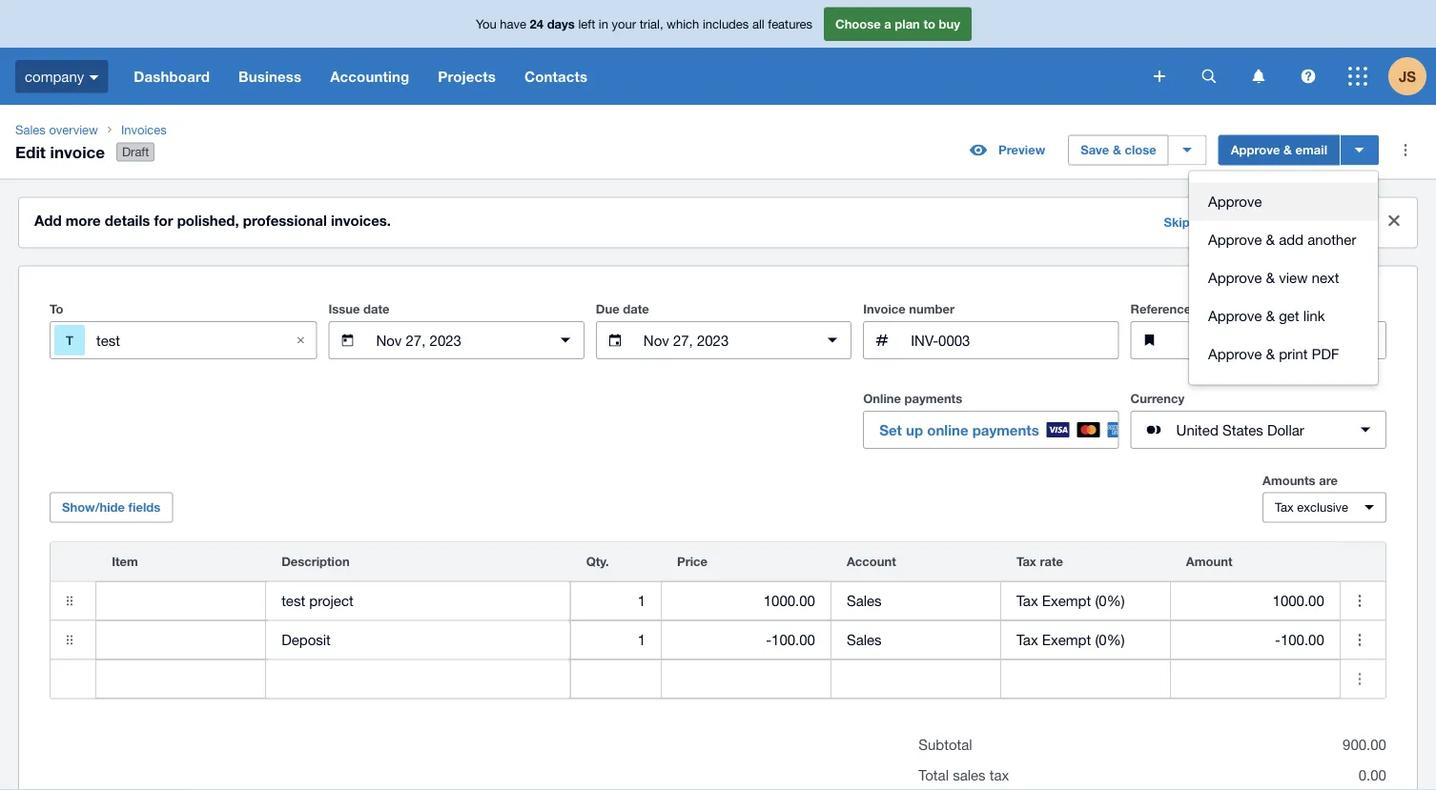 Task type: describe. For each thing, give the bounding box(es) containing it.
js button
[[1388, 48, 1436, 105]]

invoice line item list element
[[50, 542, 1386, 700]]

more line item options image for amount field related to account text box at the bottom right
[[1340, 582, 1379, 620]]

tax rate text field for account text box at the bottom right
[[1001, 583, 1170, 619]]

more line item options element
[[1340, 543, 1385, 581]]

view
[[1279, 269, 1308, 286]]

3 amount field from the top
[[1171, 661, 1339, 698]]

invoice number element
[[863, 321, 1119, 360]]

due date
[[596, 302, 649, 317]]

price field for account text box at the bottom right
[[662, 583, 830, 619]]

tax for tax exclusive
[[1275, 500, 1294, 515]]

number
[[909, 302, 954, 317]]

united states dollar
[[1176, 422, 1304, 438]]

more invoice options image
[[1386, 131, 1425, 169]]

company
[[25, 68, 84, 85]]

& for get
[[1266, 308, 1275, 324]]

date for due date
[[623, 302, 649, 317]]

exclusive
[[1297, 500, 1348, 515]]

have
[[500, 16, 526, 31]]

0 horizontal spatial for
[[154, 212, 173, 229]]

your
[[612, 16, 636, 31]]

details inside button
[[1308, 215, 1347, 230]]

edit
[[15, 142, 46, 161]]

all
[[752, 16, 764, 31]]

& for view
[[1266, 269, 1275, 286]]

draft
[[122, 145, 149, 159]]

online payments
[[863, 392, 962, 406]]

more line item options image for 1st amount field from the bottom
[[1340, 660, 1379, 699]]

reference
[[1131, 302, 1191, 317]]

business button
[[224, 48, 316, 105]]

company button
[[0, 48, 119, 105]]

in
[[599, 16, 608, 31]]

set
[[879, 422, 902, 439]]

dashboard
[[134, 68, 210, 85]]

set up online payments button
[[863, 411, 1131, 449]]

are
[[1319, 473, 1338, 488]]

tax for tax rate
[[1016, 555, 1036, 569]]

Account text field
[[831, 583, 1000, 619]]

price
[[677, 555, 708, 569]]

online
[[927, 422, 968, 439]]

add details
[[1281, 215, 1347, 230]]

add for add details
[[1281, 215, 1305, 230]]

close
[[1125, 143, 1156, 157]]

approve & print pdf button
[[1189, 335, 1378, 373]]

subtotal
[[919, 737, 972, 753]]

due
[[596, 302, 619, 317]]

you have 24 days left in your trial, which includes all features
[[476, 16, 812, 31]]

more date options image
[[546, 321, 584, 360]]

save & close button
[[1068, 135, 1169, 166]]

approve for approve & view next
[[1208, 269, 1262, 286]]

inventory item text field for quantity field associated with 3rd price field from the top's description text field
[[96, 661, 265, 698]]

another
[[1307, 231, 1356, 248]]

projects button
[[424, 48, 510, 105]]

issue date
[[328, 302, 389, 317]]

close image
[[1375, 202, 1413, 240]]

banner containing dashboard
[[0, 0, 1436, 105]]

quantity field for price field for account text box at the bottom right
[[571, 583, 661, 619]]

add more details for polished, professional invoices. status
[[19, 198, 1417, 248]]

united states dollar button
[[1131, 411, 1386, 449]]

Account text field
[[831, 622, 1000, 659]]

amount field for account text field
[[1171, 622, 1339, 659]]

t
[[66, 333, 73, 348]]

fields
[[128, 500, 160, 515]]

amounts
[[1262, 473, 1315, 488]]

& for add
[[1266, 231, 1275, 248]]

rate
[[1040, 555, 1063, 569]]

drag and drop line image
[[51, 582, 89, 620]]

900.00
[[1343, 737, 1386, 753]]

show/hide
[[62, 500, 125, 515]]

preview button
[[958, 135, 1057, 166]]

dollar
[[1267, 422, 1304, 438]]

accounting
[[330, 68, 409, 85]]

invoice number
[[863, 302, 954, 317]]

includes
[[703, 16, 749, 31]]

0.00
[[1359, 767, 1386, 784]]

days
[[547, 16, 575, 31]]

svg image inside company popup button
[[89, 75, 98, 80]]

features
[[768, 16, 812, 31]]

approve & print pdf
[[1208, 346, 1339, 362]]

for inside button
[[1193, 215, 1210, 230]]

plan
[[895, 16, 920, 31]]

Inventory item text field
[[96, 583, 265, 619]]

save
[[1081, 143, 1109, 157]]

online
[[863, 392, 901, 406]]

dashboard link
[[119, 48, 224, 105]]

accounting button
[[316, 48, 424, 105]]

trial,
[[640, 16, 663, 31]]

polished,
[[177, 212, 239, 229]]

price field for account text field
[[662, 622, 830, 659]]

approve & email
[[1231, 143, 1327, 157]]

get
[[1279, 308, 1299, 324]]

none field inventory item
[[96, 582, 265, 620]]

amount
[[1186, 555, 1232, 569]]

you
[[476, 16, 496, 31]]

add more details for polished, professional invoices.
[[34, 212, 391, 229]]

approve for approve & print pdf
[[1208, 346, 1262, 362]]

approve & get link button
[[1189, 297, 1378, 335]]



Task type: locate. For each thing, give the bounding box(es) containing it.
& left get
[[1266, 308, 1275, 324]]

overview
[[49, 122, 98, 137]]

email
[[1295, 143, 1327, 157]]

for left polished,
[[154, 212, 173, 229]]

tax inside popup button
[[1275, 500, 1294, 515]]

1 vertical spatial description text field
[[266, 661, 570, 698]]

invoices.
[[331, 212, 391, 229]]

states
[[1222, 422, 1263, 438]]

& left "add"
[[1266, 231, 1275, 248]]

set up online payments
[[879, 422, 1039, 439]]

2 tax rate text field from the top
[[1001, 622, 1170, 659]]

2 price field from the top
[[662, 622, 830, 659]]

tax
[[1275, 500, 1294, 515], [1016, 555, 1036, 569]]

approve inside 'button'
[[1208, 269, 1262, 286]]

skip for now
[[1164, 215, 1238, 230]]

tax down amounts
[[1275, 500, 1294, 515]]

Issue date text field
[[374, 322, 539, 359]]

approve up now at the right of page
[[1208, 193, 1262, 210]]

1 amount field from the top
[[1171, 583, 1339, 619]]

add left more on the left top of page
[[34, 212, 62, 229]]

qty.
[[586, 555, 609, 569]]

next
[[1312, 269, 1339, 286]]

choose a plan to buy
[[835, 16, 960, 31]]

edit invoice
[[15, 142, 105, 161]]

1 inventory item text field from the top
[[96, 622, 265, 659]]

more date options image
[[814, 321, 852, 360]]

0 vertical spatial price field
[[662, 583, 830, 619]]

1 description text field from the top
[[266, 622, 570, 659]]

1 quantity field from the top
[[571, 583, 661, 619]]

Inventory item text field
[[96, 622, 265, 659], [96, 661, 265, 698]]

Description text field
[[266, 583, 570, 619]]

payments inside popup button
[[972, 422, 1039, 439]]

0 horizontal spatial payments
[[904, 392, 962, 406]]

1 horizontal spatial for
[[1193, 215, 1210, 230]]

2 inventory item text field from the top
[[96, 661, 265, 698]]

item
[[112, 555, 138, 569]]

Price field
[[662, 583, 830, 619], [662, 622, 830, 659], [662, 661, 830, 698]]

&
[[1113, 143, 1121, 157], [1284, 143, 1292, 157], [1266, 231, 1275, 248], [1266, 269, 1275, 286], [1266, 308, 1275, 324], [1266, 346, 1275, 362]]

1 vertical spatial tax rate text field
[[1001, 622, 1170, 659]]

approve down now at the right of page
[[1208, 231, 1262, 248]]

3 quantity field from the top
[[571, 661, 661, 698]]

test
[[96, 332, 120, 349]]

preview
[[998, 143, 1045, 157]]

contacts
[[524, 68, 588, 85]]

24
[[530, 16, 544, 31]]

contacts button
[[510, 48, 602, 105]]

group containing approve
[[1189, 171, 1378, 385]]

approve left get
[[1208, 308, 1262, 324]]

description text field for quantity field associated with 3rd price field from the top
[[266, 661, 570, 698]]

approve up approve & get link
[[1208, 269, 1262, 286]]

banner
[[0, 0, 1436, 105]]

1 vertical spatial inventory item text field
[[96, 661, 265, 698]]

approve & view next
[[1208, 269, 1339, 286]]

approve for approve & email
[[1231, 143, 1280, 157]]

add inside button
[[1281, 215, 1305, 230]]

svg image
[[1348, 67, 1367, 86], [1301, 69, 1315, 83]]

tax rate text field for account text field
[[1001, 622, 1170, 659]]

& left email
[[1284, 143, 1292, 157]]

description text field for quantity field associated with account text field price field
[[266, 622, 570, 659]]

approve & add another
[[1208, 231, 1356, 248]]

tax left rate
[[1016, 555, 1036, 569]]

tax
[[990, 767, 1009, 784]]

1 vertical spatial payments
[[972, 422, 1039, 439]]

which
[[667, 16, 699, 31]]

approve for approve & add another
[[1208, 231, 1262, 248]]

2 description text field from the top
[[266, 661, 570, 698]]

2 quantity field from the top
[[571, 622, 661, 659]]

Due date text field
[[642, 322, 806, 359]]

more line item options image up more line item options icon
[[1340, 582, 1379, 620]]

invoice
[[50, 142, 105, 161]]

add details button
[[1269, 206, 1360, 240]]

& left view
[[1266, 269, 1275, 286]]

date
[[363, 302, 389, 317], [623, 302, 649, 317]]

amounts are
[[1262, 473, 1338, 488]]

sales
[[15, 122, 46, 137]]

quantity field for account text field price field
[[571, 622, 661, 659]]

0 vertical spatial tax rate text field
[[1001, 583, 1170, 619]]

payments
[[904, 392, 962, 406], [972, 422, 1039, 439]]

add
[[1279, 231, 1304, 248]]

1 date from the left
[[363, 302, 389, 317]]

professional
[[243, 212, 327, 229]]

show/hide fields button
[[50, 493, 173, 523]]

show/hide fields
[[62, 500, 160, 515]]

2 vertical spatial quantity field
[[571, 661, 661, 698]]

left
[[578, 16, 595, 31]]

1 vertical spatial price field
[[662, 622, 830, 659]]

2 vertical spatial price field
[[662, 661, 830, 698]]

approve
[[1231, 143, 1280, 157], [1208, 193, 1262, 210], [1208, 231, 1262, 248], [1208, 269, 1262, 286], [1208, 308, 1262, 324], [1208, 346, 1262, 362]]

for left now at the right of page
[[1193, 215, 1210, 230]]

more line item options image down more line item options icon
[[1340, 660, 1379, 699]]

Tax rate text field
[[1001, 583, 1170, 619], [1001, 622, 1170, 659]]

1 horizontal spatial add
[[1281, 215, 1305, 230]]

0 horizontal spatial details
[[105, 212, 150, 229]]

inventory item text field for quantity field associated with account text field price field's description text field
[[96, 622, 265, 659]]

tax exclusive
[[1275, 500, 1348, 515]]

more line item options image
[[1340, 621, 1379, 659]]

1 horizontal spatial tax
[[1275, 500, 1294, 515]]

0 vertical spatial payments
[[904, 392, 962, 406]]

1 vertical spatial amount field
[[1171, 622, 1339, 659]]

1 horizontal spatial date
[[623, 302, 649, 317]]

date for issue date
[[363, 302, 389, 317]]

2 more line item options image from the top
[[1340, 660, 1379, 699]]

united
[[1176, 422, 1218, 438]]

pdf
[[1312, 346, 1339, 362]]

sales overview link
[[8, 120, 106, 139]]

group
[[1189, 171, 1378, 385]]

0 vertical spatial more line item options image
[[1340, 582, 1379, 620]]

0 vertical spatial inventory item text field
[[96, 622, 265, 659]]

& left print
[[1266, 346, 1275, 362]]

Reference text field
[[1176, 322, 1385, 359]]

to
[[923, 16, 935, 31]]

payments right the online
[[972, 422, 1039, 439]]

none field account
[[831, 582, 1000, 620]]

drag and drop line image
[[51, 621, 89, 659]]

approve & add another button
[[1189, 221, 1378, 259]]

amount field for account text box at the bottom right
[[1171, 583, 1339, 619]]

approve for approve & get link
[[1208, 308, 1262, 324]]

approve down approve & get link
[[1208, 346, 1262, 362]]

Amount field
[[1171, 583, 1339, 619], [1171, 622, 1339, 659], [1171, 661, 1339, 698]]

sales
[[953, 767, 986, 784]]

1 vertical spatial tax
[[1016, 555, 1036, 569]]

sales overview
[[15, 122, 98, 137]]

2 vertical spatial amount field
[[1171, 661, 1339, 698]]

more line item options image
[[1340, 582, 1379, 620], [1340, 660, 1379, 699]]

details up another at the right top of page
[[1308, 215, 1347, 230]]

to
[[50, 302, 63, 317]]

skip for now button
[[1152, 208, 1250, 238]]

link
[[1303, 308, 1325, 324]]

invoices link
[[113, 120, 193, 139]]

1 horizontal spatial details
[[1308, 215, 1347, 230]]

2 amount field from the top
[[1171, 622, 1339, 659]]

add up "add"
[[1281, 215, 1305, 230]]

total
[[919, 767, 949, 784]]

1 tax rate text field from the top
[[1001, 583, 1170, 619]]

0 vertical spatial quantity field
[[571, 583, 661, 619]]

approve left email
[[1231, 143, 1280, 157]]

payments up the online
[[904, 392, 962, 406]]

Quantity field
[[571, 583, 661, 619], [571, 622, 661, 659], [571, 661, 661, 698]]

description
[[281, 555, 350, 569]]

account
[[847, 555, 896, 569]]

approve & email button
[[1218, 135, 1340, 166]]

currency
[[1131, 392, 1184, 406]]

0 horizontal spatial date
[[363, 302, 389, 317]]

& right save
[[1113, 143, 1121, 157]]

svg image left js
[[1348, 67, 1367, 86]]

up
[[906, 422, 923, 439]]

more
[[66, 212, 101, 229]]

Description text field
[[266, 622, 570, 659], [266, 661, 570, 698]]

1 vertical spatial more line item options image
[[1340, 660, 1379, 699]]

date right the "issue"
[[363, 302, 389, 317]]

choose
[[835, 16, 881, 31]]

now
[[1213, 215, 1238, 230]]

print
[[1279, 346, 1308, 362]]

approve inside "button"
[[1208, 193, 1262, 210]]

date right due
[[623, 302, 649, 317]]

approve & get link
[[1208, 308, 1325, 324]]

close image
[[282, 321, 320, 360]]

svg image up email
[[1301, 69, 1315, 83]]

add for add more details for polished, professional invoices.
[[34, 212, 62, 229]]

projects
[[438, 68, 496, 85]]

approve for approve
[[1208, 193, 1262, 210]]

1 horizontal spatial svg image
[[1348, 67, 1367, 86]]

1 more line item options image from the top
[[1340, 582, 1379, 620]]

tax inside 'invoice line item list' element
[[1016, 555, 1036, 569]]

0 vertical spatial amount field
[[1171, 583, 1339, 619]]

quantity field for 3rd price field from the top
[[571, 661, 661, 698]]

2 date from the left
[[623, 302, 649, 317]]

Invoice number text field
[[909, 322, 1118, 359]]

invoices
[[121, 122, 167, 137]]

& for close
[[1113, 143, 1121, 157]]

None field
[[96, 582, 265, 620], [831, 582, 1000, 620], [1001, 582, 1170, 620], [96, 621, 265, 659], [831, 621, 1000, 659], [1001, 621, 1170, 659], [96, 660, 265, 699], [1001, 582, 1170, 620], [96, 621, 265, 659], [1001, 621, 1170, 659], [96, 660, 265, 699]]

0 vertical spatial description text field
[[266, 622, 570, 659]]

issue
[[328, 302, 360, 317]]

& for email
[[1284, 143, 1292, 157]]

invoice
[[863, 302, 906, 317]]

0 horizontal spatial svg image
[[1301, 69, 1315, 83]]

& for print
[[1266, 346, 1275, 362]]

list box
[[1189, 171, 1378, 385]]

a
[[884, 16, 891, 31]]

details right more on the left top of page
[[105, 212, 150, 229]]

0 vertical spatial tax
[[1275, 500, 1294, 515]]

0 horizontal spatial tax
[[1016, 555, 1036, 569]]

total sales tax
[[919, 767, 1009, 784]]

1 horizontal spatial payments
[[972, 422, 1039, 439]]

1 price field from the top
[[662, 583, 830, 619]]

tax exclusive button
[[1262, 493, 1386, 523]]

3 price field from the top
[[662, 661, 830, 698]]

tax rate
[[1016, 555, 1063, 569]]

list box containing approve
[[1189, 171, 1378, 385]]

0 horizontal spatial add
[[34, 212, 62, 229]]

for
[[154, 212, 173, 229], [1193, 215, 1210, 230]]

1 vertical spatial quantity field
[[571, 622, 661, 659]]

svg image
[[1202, 69, 1216, 83], [1252, 69, 1265, 83], [1154, 71, 1165, 82], [89, 75, 98, 80]]

js
[[1399, 68, 1416, 85]]



Task type: vqa. For each thing, say whether or not it's contained in the screenshot.
Contact
no



